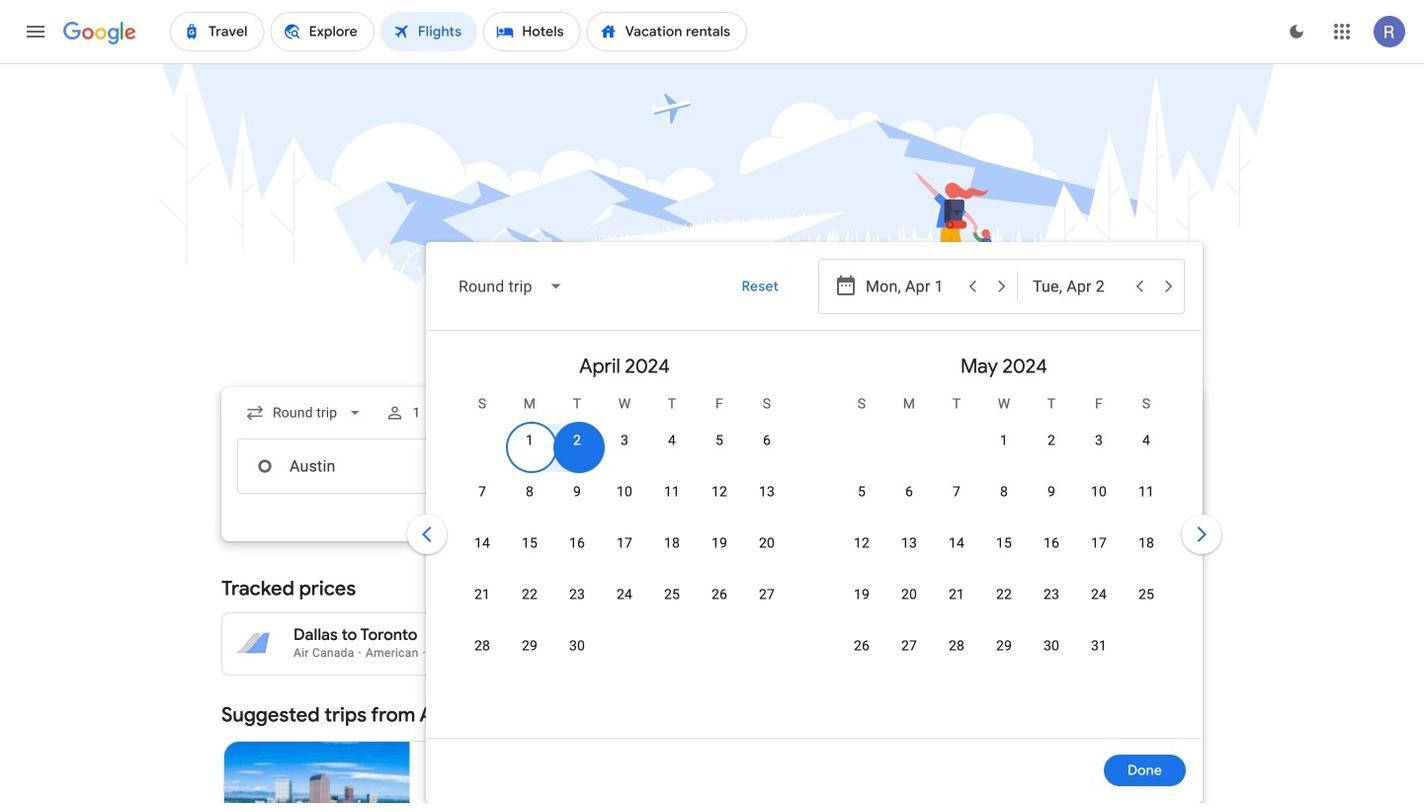 Task type: vqa. For each thing, say whether or not it's contained in the screenshot.
Expy, at the left
no



Task type: locate. For each thing, give the bounding box(es) containing it.
fri, may 31 element
[[1092, 637, 1107, 657]]

thu, apr 18 element
[[664, 534, 680, 554]]

mon, apr 8 element
[[526, 483, 534, 502]]

0 vertical spatial return text field
[[1033, 260, 1124, 313]]

sun, may 5 element
[[858, 483, 866, 502]]

row group
[[435, 339, 815, 731], [815, 339, 1194, 731]]

wed, apr 10 element
[[617, 483, 633, 502]]

fri, may 24 element
[[1092, 585, 1107, 605]]

Departure text field
[[866, 260, 957, 313]]

sun, may 12 element
[[854, 534, 870, 554]]

wed, apr 24 element
[[617, 585, 633, 605]]

fri, may 3 element
[[1095, 431, 1103, 451]]

mon, apr 22 element
[[522, 585, 538, 605]]

wed, may 15 element
[[997, 534, 1013, 554]]

mon, may 27 element
[[902, 637, 918, 657]]

next image
[[1179, 511, 1226, 559]]

1 vertical spatial return text field
[[1033, 440, 1124, 493]]

tue, apr 23 element
[[569, 585, 585, 605]]

None text field
[[237, 439, 516, 494]]

Departure text field
[[866, 440, 957, 493]]

sun, may 26 element
[[854, 637, 870, 657]]

None field
[[443, 263, 580, 310], [237, 395, 373, 431], [443, 263, 580, 310], [237, 395, 373, 431]]

tracked prices region
[[221, 566, 1202, 676]]

thu, may 16 element
[[1044, 534, 1060, 554]]

tue, may 7 element
[[953, 483, 961, 502]]

fri, apr 5 element
[[716, 431, 724, 451]]

thu, may 23 element
[[1044, 585, 1060, 605]]

wed, apr 3 element
[[621, 431, 629, 451]]

grid
[[435, 339, 1194, 750]]

wed, may 1 element
[[1001, 431, 1009, 451]]

tue, may 21 element
[[949, 585, 965, 605]]

suggested trips from austin region
[[221, 692, 1202, 804]]

2614 US dollars text field
[[480, 626, 526, 646]]

Return text field
[[1033, 260, 1124, 313], [1033, 440, 1124, 493]]

sun, apr 7 element
[[479, 483, 486, 502]]

thu, apr 11 element
[[664, 483, 680, 502]]

2 row group from the left
[[815, 339, 1194, 731]]

386 US dollars text field
[[820, 626, 856, 646]]

sun, may 19 element
[[854, 585, 870, 605]]

row
[[506, 414, 791, 479], [981, 414, 1171, 479], [459, 474, 791, 530], [838, 474, 1171, 530], [459, 525, 791, 581], [838, 525, 1171, 581], [459, 576, 791, 633], [838, 576, 1171, 633], [459, 628, 601, 684], [838, 628, 1123, 684]]

fri, apr 19 element
[[712, 534, 728, 554]]

none text field inside flight search box
[[237, 439, 516, 494]]

sat, may 25 element
[[1139, 585, 1155, 605]]

158 US dollars text field
[[824, 644, 856, 660]]



Task type: describe. For each thing, give the bounding box(es) containing it.
tue, apr 16 element
[[569, 534, 585, 554]]

tue, apr 9 element
[[573, 483, 581, 502]]

sat, may 4 element
[[1143, 431, 1151, 451]]

1 row group from the left
[[435, 339, 815, 731]]

sun, apr 14 element
[[475, 534, 490, 554]]

frontier image
[[426, 800, 442, 804]]

mon, may 13 element
[[902, 534, 918, 554]]

wed, may 29 element
[[997, 637, 1013, 657]]

sat, apr 20 element
[[759, 534, 775, 554]]

Flight search field
[[206, 242, 1226, 804]]

sun, apr 28 element
[[475, 637, 490, 657]]

thu, may 30 element
[[1044, 637, 1060, 657]]

mon, apr 15 element
[[522, 534, 538, 554]]

tue, apr 30 element
[[569, 637, 585, 657]]

sat, apr 27 element
[[759, 585, 775, 605]]

fri, apr 12 element
[[712, 483, 728, 502]]

main menu image
[[24, 20, 47, 44]]

mon, apr 1, departure date. element
[[526, 431, 534, 451]]

thu, apr 4 element
[[668, 431, 676, 451]]

thu, may 9 element
[[1048, 483, 1056, 502]]

thu, may 2 element
[[1048, 431, 1056, 451]]

thu, apr 25 element
[[664, 585, 680, 605]]

fri, may 17 element
[[1092, 534, 1107, 554]]

tue, may 14 element
[[949, 534, 965, 554]]

wed, may 8 element
[[1001, 483, 1009, 502]]

fri, may 10 element
[[1092, 483, 1107, 502]]

sun, apr 21 element
[[475, 585, 490, 605]]

sat, may 11 element
[[1139, 483, 1155, 502]]

mon, may 20 element
[[902, 585, 918, 605]]

mon, may 6 element
[[906, 483, 914, 502]]

wed, apr 17 element
[[617, 534, 633, 554]]

sat, apr 13 element
[[759, 483, 775, 502]]

1206 US dollars text field
[[484, 644, 526, 660]]

2 return text field from the top
[[1033, 440, 1124, 493]]

fri, apr 26 element
[[712, 585, 728, 605]]

1 return text field from the top
[[1033, 260, 1124, 313]]

tue, apr 2, return date. element
[[573, 431, 581, 451]]

sat, apr 6 element
[[763, 431, 771, 451]]

mon, apr 29 element
[[522, 637, 538, 657]]

grid inside flight search box
[[435, 339, 1194, 750]]

tue, may 28 element
[[949, 637, 965, 657]]

wed, may 22 element
[[997, 585, 1013, 605]]

sat, may 18 element
[[1139, 534, 1155, 554]]

change appearance image
[[1273, 8, 1321, 55]]

previous image
[[403, 511, 451, 559]]



